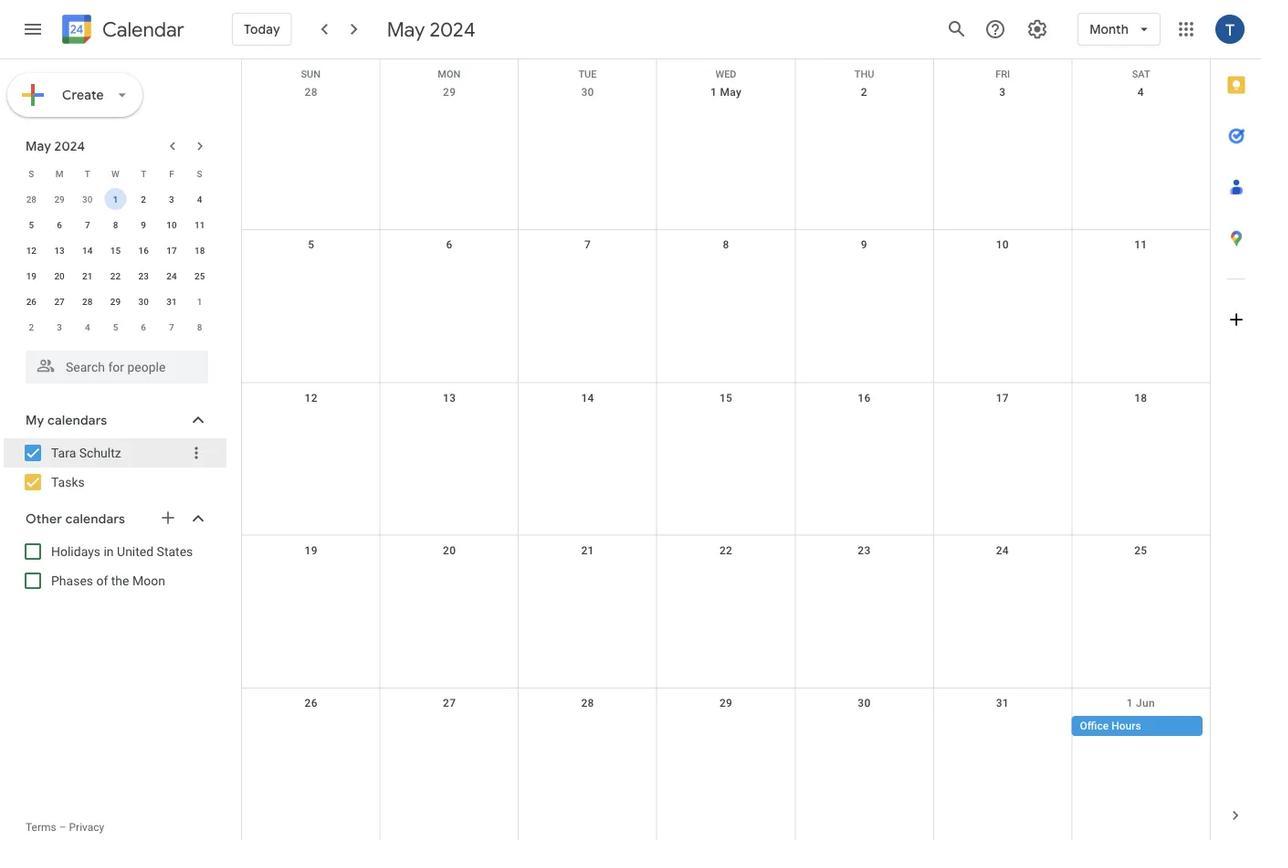 Task type: describe. For each thing, give the bounding box(es) containing it.
fri
[[996, 69, 1010, 80]]

my calendars
[[26, 412, 107, 428]]

moon
[[132, 573, 165, 588]]

3 june element
[[48, 316, 70, 338]]

may 2024 grid
[[17, 161, 214, 340]]

1 may
[[711, 86, 742, 99]]

2 vertical spatial 8
[[197, 322, 202, 333]]

tasks
[[51, 475, 85, 490]]

10 for sun
[[996, 239, 1009, 251]]

2 t from the left
[[141, 168, 146, 179]]

21 inside 'may 2024' grid
[[82, 270, 93, 281]]

8 for may 2024
[[113, 219, 118, 230]]

calendar heading
[[99, 17, 184, 42]]

create
[[62, 87, 104, 103]]

calendar element
[[58, 11, 184, 51]]

6 for may 2024
[[57, 219, 62, 230]]

22 element
[[105, 265, 127, 287]]

tara
[[51, 445, 76, 460]]

of
[[96, 573, 108, 588]]

sun
[[301, 69, 321, 80]]

1 s from the left
[[29, 168, 34, 179]]

2 june element
[[20, 316, 42, 338]]

26 element
[[20, 290, 42, 312]]

27 element
[[48, 290, 70, 312]]

0 vertical spatial may 2024
[[387, 16, 476, 42]]

2 cell from the left
[[380, 716, 519, 738]]

2 s from the left
[[197, 168, 202, 179]]

29 element
[[105, 290, 127, 312]]

7 inside 7 june element
[[169, 322, 174, 333]]

1 vertical spatial 2
[[141, 194, 146, 205]]

tue
[[579, 69, 597, 80]]

2 vertical spatial 6
[[141, 322, 146, 333]]

6 for sun
[[446, 239, 453, 251]]

other calendars button
[[4, 504, 227, 533]]

28 element
[[77, 290, 98, 312]]

21 inside grid
[[581, 544, 594, 557]]

grid containing 28
[[241, 59, 1210, 841]]

thu
[[855, 69, 875, 80]]

2 vertical spatial 5
[[113, 322, 118, 333]]

2 horizontal spatial 4
[[1138, 86, 1145, 99]]

Search for people text field
[[37, 351, 197, 384]]

14 inside grid
[[581, 391, 594, 404]]

2 horizontal spatial 2
[[861, 86, 868, 99]]

13 element
[[48, 239, 70, 261]]

w
[[112, 168, 120, 179]]

row containing s
[[17, 161, 214, 186]]

14 inside row group
[[82, 245, 93, 256]]

16 inside grid
[[858, 391, 871, 404]]

row group containing 28
[[17, 186, 214, 340]]

8 for sun
[[723, 239, 730, 251]]

7 for sun
[[585, 239, 591, 251]]

month button
[[1078, 7, 1161, 51]]

phases of the moon
[[51, 573, 165, 588]]

0 horizontal spatial 4
[[85, 322, 90, 333]]

other
[[26, 511, 62, 527]]

1 for 1 june element
[[197, 296, 202, 307]]

m
[[55, 168, 63, 179]]

today button
[[232, 7, 292, 51]]

1 jun
[[1127, 697, 1156, 710]]

office
[[1080, 720, 1109, 732]]

31 for 1 jun
[[996, 697, 1009, 710]]

0 horizontal spatial may
[[26, 138, 51, 154]]

calendars for other calendars
[[65, 511, 125, 527]]

12 element
[[20, 239, 42, 261]]

5 for may 2024
[[29, 219, 34, 230]]

6 june element
[[133, 316, 155, 338]]

15 inside row group
[[110, 245, 121, 256]]

row containing 2
[[17, 314, 214, 340]]

23 element
[[133, 265, 155, 287]]

calendar
[[102, 17, 184, 42]]

my calendars list
[[4, 438, 227, 497]]

1 cell
[[102, 186, 130, 212]]

f
[[169, 168, 174, 179]]

mon
[[438, 69, 461, 80]]

row containing sun
[[242, 59, 1210, 80]]

settings menu image
[[1027, 18, 1049, 40]]

3 cell from the left
[[519, 716, 657, 738]]

other calendars list
[[4, 537, 227, 596]]

17 inside row group
[[166, 245, 177, 256]]

0 horizontal spatial 3
[[57, 322, 62, 333]]

26 for 1
[[26, 296, 37, 307]]

1 for 1 may
[[711, 86, 717, 99]]

the
[[111, 573, 129, 588]]

main drawer image
[[22, 18, 44, 40]]

17 element
[[161, 239, 183, 261]]

privacy link
[[69, 821, 104, 834]]

1 horizontal spatial 4
[[197, 194, 202, 205]]

1 vertical spatial 2024
[[54, 138, 85, 154]]

28 inside 28 april 'element'
[[26, 194, 37, 205]]

21 element
[[77, 265, 98, 287]]



Task type: vqa. For each thing, say whether or not it's contained in the screenshot.


Task type: locate. For each thing, give the bounding box(es) containing it.
1 horizontal spatial 2
[[141, 194, 146, 205]]

22 inside 'may 2024' grid
[[110, 270, 121, 281]]

hours
[[1112, 720, 1142, 732]]

calendars up in at the bottom left of the page
[[65, 511, 125, 527]]

1 horizontal spatial 12
[[305, 391, 318, 404]]

2 down 26 element
[[29, 322, 34, 333]]

1 vertical spatial 15
[[720, 391, 733, 404]]

2 down the thu
[[861, 86, 868, 99]]

terms
[[26, 821, 56, 834]]

0 vertical spatial 17
[[166, 245, 177, 256]]

30
[[581, 86, 594, 99], [82, 194, 93, 205], [138, 296, 149, 307], [858, 697, 871, 710]]

13 inside grid
[[443, 391, 456, 404]]

26 inside 26 element
[[26, 296, 37, 307]]

1 horizontal spatial 19
[[305, 544, 318, 557]]

29
[[443, 86, 456, 99], [54, 194, 65, 205], [110, 296, 121, 307], [720, 697, 733, 710]]

4 cell from the left
[[795, 716, 934, 738]]

8 june element
[[189, 316, 211, 338]]

0 vertical spatial 2024
[[430, 16, 476, 42]]

1 vertical spatial 20
[[443, 544, 456, 557]]

1 horizontal spatial 5
[[113, 322, 118, 333]]

1 horizontal spatial 13
[[443, 391, 456, 404]]

united
[[117, 544, 154, 559]]

1 vertical spatial 16
[[858, 391, 871, 404]]

4 june element
[[77, 316, 98, 338]]

may 2024 up m
[[26, 138, 85, 154]]

10 inside grid
[[996, 239, 1009, 251]]

0 vertical spatial may
[[387, 16, 425, 42]]

7 june element
[[161, 316, 183, 338]]

–
[[59, 821, 66, 834]]

20 inside 'element'
[[54, 270, 65, 281]]

20 element
[[48, 265, 70, 287]]

17 inside grid
[[996, 391, 1009, 404]]

in
[[104, 544, 114, 559]]

0 horizontal spatial may 2024
[[26, 138, 85, 154]]

tara schultz
[[51, 445, 121, 460]]

27 for 1
[[54, 296, 65, 307]]

9 inside grid
[[861, 239, 868, 251]]

0 horizontal spatial 24
[[166, 270, 177, 281]]

0 vertical spatial 19
[[26, 270, 37, 281]]

23 inside 23 element
[[138, 270, 149, 281]]

states
[[157, 544, 193, 559]]

0 horizontal spatial t
[[85, 168, 90, 179]]

5 cell from the left
[[934, 716, 1072, 738]]

calendars for my calendars
[[47, 412, 107, 428]]

1 vertical spatial 24
[[996, 544, 1009, 557]]

1 vertical spatial 3
[[169, 194, 174, 205]]

12
[[26, 245, 37, 256], [305, 391, 318, 404]]

0 horizontal spatial 2
[[29, 322, 34, 333]]

11 for sun
[[1135, 239, 1148, 251]]

2024
[[430, 16, 476, 42], [54, 138, 85, 154]]

9
[[141, 219, 146, 230], [861, 239, 868, 251]]

26 inside grid
[[305, 697, 318, 710]]

30 april element
[[77, 188, 98, 210]]

1 horizontal spatial 20
[[443, 544, 456, 557]]

0 vertical spatial 27
[[54, 296, 65, 307]]

0 horizontal spatial 11
[[195, 219, 205, 230]]

10 inside 10 element
[[166, 219, 177, 230]]

6
[[57, 219, 62, 230], [446, 239, 453, 251], [141, 322, 146, 333]]

s right f
[[197, 168, 202, 179]]

4 down 28 element in the left top of the page
[[85, 322, 90, 333]]

0 horizontal spatial 10
[[166, 219, 177, 230]]

1 vertical spatial 13
[[443, 391, 456, 404]]

7 inside grid
[[585, 239, 591, 251]]

22 inside grid
[[720, 544, 733, 557]]

1 horizontal spatial 27
[[443, 697, 456, 710]]

9 for may 2024
[[141, 219, 146, 230]]

1 vertical spatial 9
[[861, 239, 868, 251]]

19 inside grid
[[305, 544, 318, 557]]

0 horizontal spatial 25
[[195, 270, 205, 281]]

28
[[305, 86, 318, 99], [26, 194, 37, 205], [82, 296, 93, 307], [581, 697, 594, 710]]

0 horizontal spatial 15
[[110, 245, 121, 256]]

8 inside grid
[[723, 239, 730, 251]]

0 vertical spatial 20
[[54, 270, 65, 281]]

31 inside 'may 2024' grid
[[166, 296, 177, 307]]

0 vertical spatial 12
[[26, 245, 37, 256]]

0 vertical spatial 9
[[141, 219, 146, 230]]

14
[[82, 245, 93, 256], [581, 391, 594, 404]]

11 inside grid
[[1135, 239, 1148, 251]]

27
[[54, 296, 65, 307], [443, 697, 456, 710]]

27 inside 'may 2024' grid
[[54, 296, 65, 307]]

0 vertical spatial 22
[[110, 270, 121, 281]]

2 vertical spatial 2
[[29, 322, 34, 333]]

1 vertical spatial may 2024
[[26, 138, 85, 154]]

0 horizontal spatial 12
[[26, 245, 37, 256]]

29 april element
[[48, 188, 70, 210]]

18 element
[[189, 239, 211, 261]]

my
[[26, 412, 44, 428]]

1 horizontal spatial 15
[[720, 391, 733, 404]]

1 horizontal spatial t
[[141, 168, 146, 179]]

0 horizontal spatial 9
[[141, 219, 146, 230]]

may inside grid
[[720, 86, 742, 99]]

31
[[166, 296, 177, 307], [996, 697, 1009, 710]]

1 horizontal spatial 3
[[169, 194, 174, 205]]

t left f
[[141, 168, 146, 179]]

3 down the "fri"
[[1000, 86, 1006, 99]]

5 inside grid
[[308, 239, 315, 251]]

26 for 1 jun
[[305, 697, 318, 710]]

0 vertical spatial 8
[[113, 219, 118, 230]]

3 inside grid
[[1000, 86, 1006, 99]]

1 vertical spatial 6
[[446, 239, 453, 251]]

2024 up m
[[54, 138, 85, 154]]

9 for sun
[[861, 239, 868, 251]]

10
[[166, 219, 177, 230], [996, 239, 1009, 251]]

phases
[[51, 573, 93, 588]]

11
[[195, 219, 205, 230], [1135, 239, 1148, 251]]

may 2024
[[387, 16, 476, 42], [26, 138, 85, 154]]

1 vertical spatial 5
[[308, 239, 315, 251]]

1 horizontal spatial 24
[[996, 544, 1009, 557]]

1 horizontal spatial 7
[[169, 322, 174, 333]]

1 vertical spatial 21
[[581, 544, 594, 557]]

25 inside grid
[[1135, 544, 1148, 557]]

1 cell from the left
[[242, 716, 380, 738]]

month
[[1090, 21, 1129, 37]]

None search field
[[0, 343, 227, 384]]

s up 28 april 'element' at top left
[[29, 168, 34, 179]]

1 horizontal spatial 2024
[[430, 16, 476, 42]]

11 element
[[189, 214, 211, 236]]

31 element
[[161, 290, 183, 312]]

2024 up mon
[[430, 16, 476, 42]]

holidays in united states
[[51, 544, 193, 559]]

1 vertical spatial 26
[[305, 697, 318, 710]]

sat
[[1132, 69, 1151, 80]]

8
[[113, 219, 118, 230], [723, 239, 730, 251], [197, 322, 202, 333]]

22
[[110, 270, 121, 281], [720, 544, 733, 557]]

16 inside 'may 2024' grid
[[138, 245, 149, 256]]

1 vertical spatial 31
[[996, 697, 1009, 710]]

15 inside grid
[[720, 391, 733, 404]]

0 horizontal spatial 31
[[166, 296, 177, 307]]

1 down wed
[[711, 86, 717, 99]]

19
[[26, 270, 37, 281], [305, 544, 318, 557]]

tab list
[[1211, 59, 1262, 790]]

0 horizontal spatial s
[[29, 168, 34, 179]]

terms link
[[26, 821, 56, 834]]

18
[[195, 245, 205, 256], [1135, 391, 1148, 404]]

1 left 'jun'
[[1127, 697, 1133, 710]]

16
[[138, 245, 149, 256], [858, 391, 871, 404]]

21
[[82, 270, 93, 281], [581, 544, 594, 557]]

calendars up tara schultz
[[47, 412, 107, 428]]

0 vertical spatial 11
[[195, 219, 205, 230]]

1 for 1 jun
[[1127, 697, 1133, 710]]

today
[[244, 21, 280, 37]]

0 vertical spatial 4
[[1138, 86, 1145, 99]]

may
[[387, 16, 425, 42], [720, 86, 742, 99], [26, 138, 51, 154]]

7
[[85, 219, 90, 230], [585, 239, 591, 251], [169, 322, 174, 333]]

0 vertical spatial 3
[[1000, 86, 1006, 99]]

5 for sun
[[308, 239, 315, 251]]

0 vertical spatial 10
[[166, 219, 177, 230]]

19 element
[[20, 265, 42, 287]]

row
[[242, 59, 1210, 80], [242, 78, 1210, 230], [17, 161, 214, 186], [17, 186, 214, 212], [17, 212, 214, 238], [242, 230, 1210, 383], [17, 238, 214, 263], [17, 263, 214, 289], [17, 289, 214, 314], [17, 314, 214, 340], [242, 383, 1210, 536], [242, 536, 1210, 689], [242, 689, 1210, 841]]

11 for may 2024
[[195, 219, 205, 230]]

other calendars
[[26, 511, 125, 527]]

2 vertical spatial 3
[[57, 322, 62, 333]]

may 2024 up mon
[[387, 16, 476, 42]]

1 june element
[[189, 290, 211, 312]]

1 vertical spatial calendars
[[65, 511, 125, 527]]

16 element
[[133, 239, 155, 261]]

0 horizontal spatial 23
[[138, 270, 149, 281]]

0 horizontal spatial 2024
[[54, 138, 85, 154]]

11 inside 11 element
[[195, 219, 205, 230]]

0 horizontal spatial 26
[[26, 296, 37, 307]]

28 april element
[[20, 188, 42, 210]]

27 for 1 jun
[[443, 697, 456, 710]]

s
[[29, 168, 34, 179], [197, 168, 202, 179]]

0 vertical spatial 25
[[195, 270, 205, 281]]

5 june element
[[105, 316, 127, 338]]

10 element
[[161, 214, 183, 236]]

4
[[1138, 86, 1145, 99], [197, 194, 202, 205], [85, 322, 90, 333]]

10 for may 2024
[[166, 219, 177, 230]]

t up 30 april element
[[85, 168, 90, 179]]

1 horizontal spatial 16
[[858, 391, 871, 404]]

0 horizontal spatial 14
[[82, 245, 93, 256]]

1 horizontal spatial 18
[[1135, 391, 1148, 404]]

tara schultz list item
[[4, 438, 227, 468]]

1 horizontal spatial 21
[[581, 544, 594, 557]]

17
[[166, 245, 177, 256], [996, 391, 1009, 404]]

t
[[85, 168, 90, 179], [141, 168, 146, 179]]

27 inside grid
[[443, 697, 456, 710]]

2 vertical spatial 7
[[169, 322, 174, 333]]

1 vertical spatial 8
[[723, 239, 730, 251]]

1 horizontal spatial 31
[[996, 697, 1009, 710]]

0 vertical spatial 2
[[861, 86, 868, 99]]

25 inside row group
[[195, 270, 205, 281]]

0 vertical spatial 16
[[138, 245, 149, 256]]

2 horizontal spatial 7
[[585, 239, 591, 251]]

20
[[54, 270, 65, 281], [443, 544, 456, 557]]

add other calendars image
[[159, 509, 177, 527]]

4 down sat
[[1138, 86, 1145, 99]]

0 horizontal spatial 21
[[82, 270, 93, 281]]

14 element
[[77, 239, 98, 261]]

26
[[26, 296, 37, 307], [305, 697, 318, 710]]

grid
[[241, 59, 1210, 841]]

0 vertical spatial 26
[[26, 296, 37, 307]]

12 inside row group
[[26, 245, 37, 256]]

19 inside 'element'
[[26, 270, 37, 281]]

1 horizontal spatial 22
[[720, 544, 733, 557]]

1
[[711, 86, 717, 99], [113, 194, 118, 205], [197, 296, 202, 307], [1127, 697, 1133, 710]]

6 inside grid
[[446, 239, 453, 251]]

row group
[[17, 186, 214, 340]]

12 inside grid
[[305, 391, 318, 404]]

cell
[[242, 716, 380, 738], [380, 716, 519, 738], [519, 716, 657, 738], [795, 716, 934, 738], [934, 716, 1072, 738]]

25 element
[[189, 265, 211, 287]]

7 for may 2024
[[85, 219, 90, 230]]

0 horizontal spatial 5
[[29, 219, 34, 230]]

1 vertical spatial 10
[[996, 239, 1009, 251]]

0 horizontal spatial 6
[[57, 219, 62, 230]]

0 vertical spatial 5
[[29, 219, 34, 230]]

25
[[195, 270, 205, 281], [1135, 544, 1148, 557]]

13
[[54, 245, 65, 256], [443, 391, 456, 404]]

28 inside 28 element
[[82, 296, 93, 307]]

15
[[110, 245, 121, 256], [720, 391, 733, 404]]

4 up 11 element at left
[[197, 194, 202, 205]]

create button
[[7, 73, 142, 117]]

3 down f
[[169, 194, 174, 205]]

privacy
[[69, 821, 104, 834]]

schultz
[[79, 445, 121, 460]]

2
[[861, 86, 868, 99], [141, 194, 146, 205], [29, 322, 34, 333]]

18 inside 'element'
[[195, 245, 205, 256]]

terms – privacy
[[26, 821, 104, 834]]

0 vertical spatial 21
[[82, 270, 93, 281]]

23
[[138, 270, 149, 281], [858, 544, 871, 557]]

1 vertical spatial 14
[[581, 391, 594, 404]]

1 horizontal spatial 10
[[996, 239, 1009, 251]]

1 vertical spatial 27
[[443, 697, 456, 710]]

holidays
[[51, 544, 101, 559]]

office hours
[[1080, 720, 1142, 732]]

31 for 1
[[166, 296, 177, 307]]

1 inside cell
[[113, 194, 118, 205]]

2 horizontal spatial 5
[[308, 239, 315, 251]]

24 element
[[161, 265, 183, 287]]

0 horizontal spatial 19
[[26, 270, 37, 281]]

5
[[29, 219, 34, 230], [308, 239, 315, 251], [113, 322, 118, 333]]

30 element
[[133, 290, 155, 312]]

2 vertical spatial may
[[26, 138, 51, 154]]

1 down w
[[113, 194, 118, 205]]

0 horizontal spatial 16
[[138, 245, 149, 256]]

office hours button
[[1072, 716, 1203, 736]]

my calendars button
[[4, 406, 227, 435]]

0 vertical spatial 6
[[57, 219, 62, 230]]

wed
[[716, 69, 737, 80]]

1 t from the left
[[85, 168, 90, 179]]

15 element
[[105, 239, 127, 261]]

2 horizontal spatial may
[[720, 86, 742, 99]]

0 vertical spatial 13
[[54, 245, 65, 256]]

3
[[1000, 86, 1006, 99], [169, 194, 174, 205], [57, 322, 62, 333]]

13 inside row group
[[54, 245, 65, 256]]

calendars
[[47, 412, 107, 428], [65, 511, 125, 527]]

18 inside grid
[[1135, 391, 1148, 404]]

24
[[166, 270, 177, 281], [996, 544, 1009, 557]]

3 down 27 element
[[57, 322, 62, 333]]

0 vertical spatial 23
[[138, 270, 149, 281]]

1 horizontal spatial 23
[[858, 544, 871, 557]]

0 vertical spatial 24
[[166, 270, 177, 281]]

1 up '8 june' element
[[197, 296, 202, 307]]

1 horizontal spatial 14
[[581, 391, 594, 404]]

0 vertical spatial 15
[[110, 245, 121, 256]]

1 horizontal spatial may 2024
[[387, 16, 476, 42]]

31 inside grid
[[996, 697, 1009, 710]]

jun
[[1136, 697, 1156, 710]]

2 right 1 cell
[[141, 194, 146, 205]]

23 inside grid
[[858, 544, 871, 557]]

1 horizontal spatial 8
[[197, 322, 202, 333]]

9 inside row group
[[141, 219, 146, 230]]



